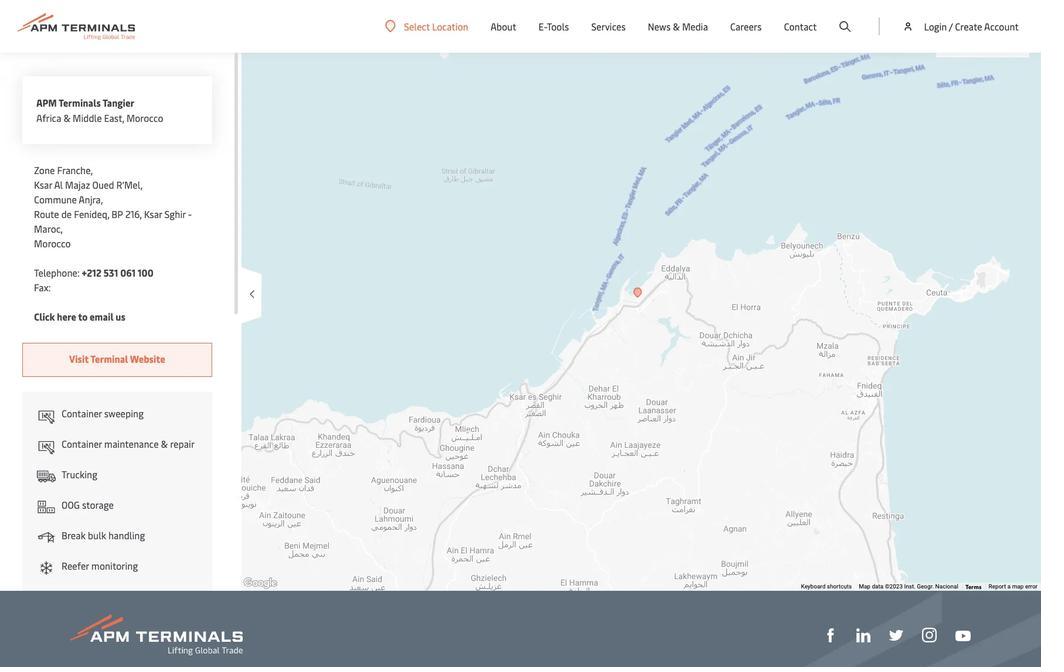 Task type: locate. For each thing, give the bounding box(es) containing it.
& left the repair on the bottom
[[161, 437, 168, 450]]

report a map error link
[[989, 583, 1038, 590]]

media
[[682, 20, 708, 33]]

1 vertical spatial container
[[62, 437, 102, 450]]

2 reefer from the top
[[62, 590, 89, 603]]

oued
[[92, 178, 114, 191]]

keyboard shortcuts
[[801, 583, 852, 590]]

fenideq,
[[74, 208, 109, 220]]

select location
[[404, 20, 468, 33]]

news
[[648, 20, 671, 33]]

2 container from the top
[[62, 437, 102, 450]]

break
[[62, 529, 86, 542]]

facebook image
[[824, 629, 838, 643]]

2 horizontal spatial &
[[673, 20, 680, 33]]

fax:
[[34, 281, 51, 294]]

0 vertical spatial terminals
[[959, 19, 1000, 32]]

1 horizontal spatial terminals
[[959, 19, 1000, 32]]

&
[[673, 20, 680, 33], [64, 111, 70, 124], [161, 437, 168, 450]]

morocco down tangier
[[127, 111, 163, 124]]

login / create account link
[[902, 0, 1019, 53]]

website
[[130, 352, 165, 365]]

1 vertical spatial ksar
[[144, 208, 162, 220]]

email
[[90, 310, 114, 323]]

anjra,
[[79, 193, 103, 206]]

contact
[[784, 20, 817, 33]]

click
[[34, 310, 55, 323]]

oog storage
[[62, 498, 114, 511]]

216,
[[125, 208, 142, 220]]

map data ©2023 inst. geogr. nacional
[[859, 583, 958, 590]]

visit terminal website link
[[22, 343, 212, 377]]

repair
[[170, 437, 195, 450]]

-
[[188, 208, 192, 220]]

container maintenance & repair
[[62, 437, 195, 450]]

news & media button
[[648, 0, 708, 53]]

report
[[989, 583, 1006, 590]]

0 vertical spatial container
[[62, 407, 102, 420]]

zone
[[34, 164, 55, 176]]

trucking
[[62, 468, 97, 481]]

geogr.
[[917, 583, 934, 590]]

us
[[116, 310, 125, 323]]

reefer left setting
[[62, 590, 89, 603]]

1 vertical spatial reefer
[[62, 590, 89, 603]]

services button
[[591, 0, 626, 53]]

container sweeping
[[62, 407, 144, 420]]

container
[[62, 407, 102, 420], [62, 437, 102, 450]]

2 vertical spatial &
[[161, 437, 168, 450]]

map
[[859, 583, 871, 590]]

ksar right 216,
[[144, 208, 162, 220]]

reefer down break
[[62, 559, 89, 572]]

1 vertical spatial terminals
[[59, 96, 101, 109]]

1 horizontal spatial &
[[161, 437, 168, 450]]

0 horizontal spatial &
[[64, 111, 70, 124]]

container for container sweeping
[[62, 407, 102, 420]]

0 vertical spatial morocco
[[127, 111, 163, 124]]

back button
[[19, 22, 212, 53]]

fill 44 link
[[889, 627, 903, 643]]

you tube link
[[956, 628, 971, 642]]

reefer for reefer monitoring
[[62, 559, 89, 572]]

1 vertical spatial morocco
[[34, 237, 71, 250]]

keyboard shortcuts button
[[801, 583, 852, 591]]

terminals up middle
[[59, 96, 101, 109]]

keyboard
[[801, 583, 826, 590]]

0 vertical spatial ksar
[[34, 178, 52, 191]]

route
[[34, 208, 59, 220]]

handling
[[108, 529, 145, 542]]

container up the trucking at the bottom of page
[[62, 437, 102, 450]]

0 horizontal spatial terminals
[[59, 96, 101, 109]]

services
[[591, 20, 626, 33]]

1 horizontal spatial ksar
[[144, 208, 162, 220]]

0 vertical spatial reefer
[[62, 559, 89, 572]]

location
[[432, 20, 468, 33]]

container left sweeping
[[62, 407, 102, 420]]

reefer
[[62, 559, 89, 572], [62, 590, 89, 603]]

sghir
[[164, 208, 186, 220]]

0 horizontal spatial morocco
[[34, 237, 71, 250]]

to
[[78, 310, 88, 323]]

login
[[924, 20, 947, 33]]

google image
[[241, 576, 280, 591]]

0 vertical spatial &
[[673, 20, 680, 33]]

1 container from the top
[[62, 407, 102, 420]]

ksar down zone
[[34, 178, 52, 191]]

& right africa
[[64, 111, 70, 124]]

tangier
[[103, 96, 134, 109]]

& right news
[[673, 20, 680, 33]]

here
[[57, 310, 76, 323]]

1 horizontal spatial morocco
[[127, 111, 163, 124]]

1 vertical spatial &
[[64, 111, 70, 124]]

ksar
[[34, 178, 52, 191], [144, 208, 162, 220]]

1 reefer from the top
[[62, 559, 89, 572]]

morocco down the maroc,
[[34, 237, 71, 250]]

terminals right /
[[959, 19, 1000, 32]]

majaz
[[65, 178, 90, 191]]

terminals
[[959, 19, 1000, 32], [59, 96, 101, 109]]

instagram link
[[922, 627, 937, 643]]

careers button
[[730, 0, 762, 53]]

visit
[[69, 352, 89, 365]]

africa
[[36, 111, 61, 124]]

shortcuts
[[827, 583, 852, 590]]

531
[[104, 266, 118, 279]]

select
[[404, 20, 430, 33]]



Task type: vqa. For each thing, say whether or not it's contained in the screenshot.
setting
yes



Task type: describe. For each thing, give the bounding box(es) containing it.
click here to email us link
[[34, 310, 125, 324]]

apmt footer logo image
[[70, 614, 243, 655]]

linkedin__x28_alt_x29__3_ link
[[856, 627, 871, 643]]

click here to email us
[[34, 310, 125, 323]]

report a map error
[[989, 583, 1038, 590]]

r'mel,
[[116, 178, 143, 191]]

youtube image
[[956, 631, 971, 641]]

inst.
[[904, 583, 916, 590]]

setting
[[91, 590, 121, 603]]

telephone: +212 531 061 100 fax:
[[34, 266, 154, 294]]

container for container maintenance & repair
[[62, 437, 102, 450]]

shape link
[[824, 627, 838, 643]]

& inside apm terminals tangier africa & middle east, morocco
[[64, 111, 70, 124]]

instagram image
[[922, 628, 937, 643]]

select location button
[[385, 20, 468, 33]]

sweeping
[[104, 407, 144, 420]]

apm terminals tangier africa & middle east, morocco
[[36, 96, 163, 124]]

nacional
[[935, 583, 958, 590]]

morocco inside apm terminals tangier africa & middle east, morocco
[[127, 111, 163, 124]]

back
[[40, 23, 65, 39]]

maroc,
[[34, 222, 63, 235]]

reefer setting adjustment
[[62, 590, 171, 603]]

create
[[955, 20, 982, 33]]

a
[[1008, 583, 1011, 590]]

franche,
[[57, 164, 93, 176]]

careers
[[730, 20, 762, 33]]

tools
[[547, 20, 569, 33]]

news & media
[[648, 20, 708, 33]]

visit terminal website
[[69, 352, 165, 365]]

e-tools button
[[539, 0, 569, 53]]

twitter image
[[889, 629, 903, 643]]

maintenance
[[104, 437, 159, 450]]

e-
[[539, 20, 547, 33]]

storage
[[82, 498, 114, 511]]

login / create account
[[924, 20, 1019, 33]]

account
[[984, 20, 1019, 33]]

e-tools
[[539, 20, 569, 33]]

east,
[[104, 111, 124, 124]]

reefer for reefer setting adjustment
[[62, 590, 89, 603]]

monitoring
[[91, 559, 138, 572]]

error
[[1025, 583, 1038, 590]]

data
[[872, 583, 884, 590]]

& inside dropdown button
[[673, 20, 680, 33]]

al
[[54, 178, 63, 191]]

+212 531 061 100 link
[[82, 266, 154, 279]]

zone franche, ksar al majaz oued r'mel, commune anjra, route de fenideq,  bp 216, ksar sghir - maroc, morocco
[[34, 164, 192, 250]]

about
[[491, 20, 516, 33]]

reefer monitoring
[[62, 559, 138, 572]]

contact button
[[784, 0, 817, 53]]

map region
[[118, 0, 1041, 593]]

/
[[949, 20, 953, 33]]

100
[[138, 266, 154, 279]]

break bulk handling
[[62, 529, 145, 542]]

oog
[[62, 498, 80, 511]]

terms
[[965, 583, 982, 591]]

©2023
[[885, 583, 903, 590]]

apmt_icon_library_v1_84px image
[[37, 467, 56, 486]]

061
[[120, 266, 136, 279]]

de
[[61, 208, 72, 220]]

terms link
[[965, 583, 982, 591]]

morocco inside the zone franche, ksar al majaz oued r'mel, commune anjra, route de fenideq,  bp 216, ksar sghir - maroc, morocco
[[34, 237, 71, 250]]

commune
[[34, 193, 77, 206]]

apm
[[36, 96, 57, 109]]

+212
[[82, 266, 101, 279]]

terminals inside apm terminals tangier africa & middle east, morocco
[[59, 96, 101, 109]]

middle
[[73, 111, 102, 124]]

bulk
[[88, 529, 106, 542]]

about button
[[491, 0, 516, 53]]

map
[[1012, 583, 1024, 590]]

bp
[[112, 208, 123, 220]]

linkedin image
[[856, 629, 871, 643]]

telephone:
[[34, 266, 80, 279]]

adjustment
[[123, 590, 171, 603]]

0 horizontal spatial ksar
[[34, 178, 52, 191]]



